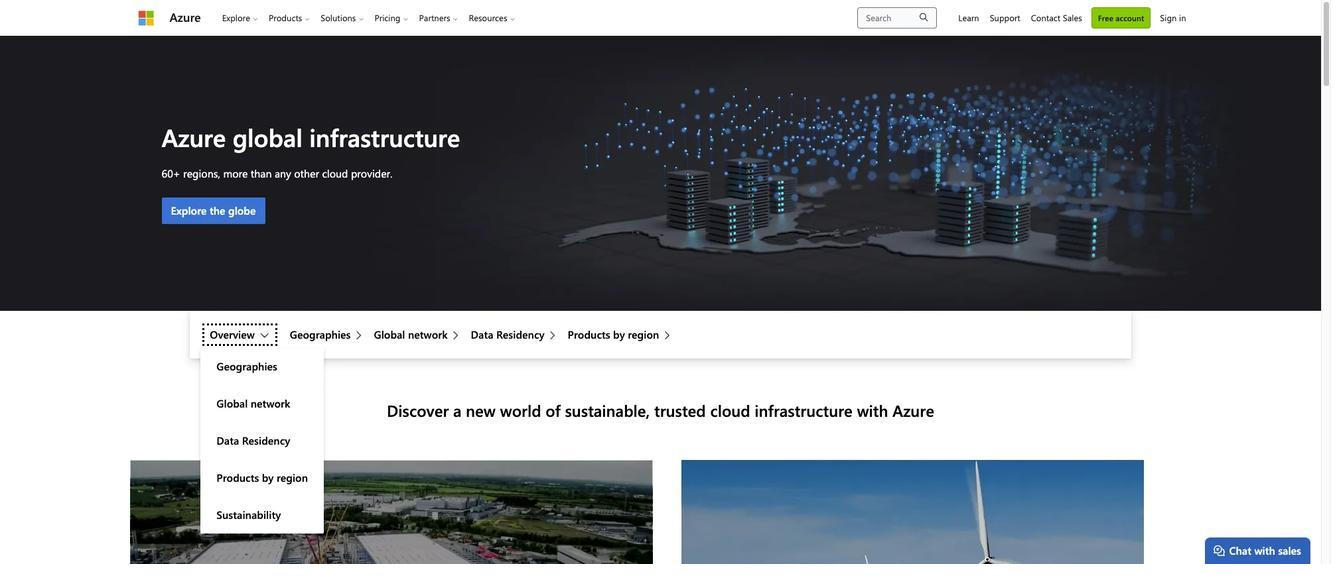 Task type: locate. For each thing, give the bounding box(es) containing it.
sign
[[1160, 12, 1177, 23]]

0 vertical spatial global network
[[374, 328, 448, 342]]

0 horizontal spatial global
[[217, 397, 248, 411]]

1 horizontal spatial products by region
[[568, 328, 659, 342]]

0 vertical spatial by
[[613, 328, 625, 342]]

explore for explore the globe
[[171, 203, 207, 217]]

explore for explore
[[222, 12, 250, 23]]

0 vertical spatial data residency
[[471, 328, 545, 342]]

0 vertical spatial global
[[374, 328, 405, 342]]

0 horizontal spatial by
[[262, 471, 274, 485]]

sign in
[[1160, 12, 1186, 23]]

by
[[613, 328, 625, 342], [262, 471, 274, 485]]

0 vertical spatial explore
[[222, 12, 250, 23]]

1 vertical spatial by
[[262, 471, 274, 485]]

free account link
[[1092, 7, 1151, 28]]

0 horizontal spatial region
[[277, 471, 308, 485]]

1 horizontal spatial with
[[1255, 544, 1275, 558]]

1 horizontal spatial cloud
[[710, 400, 750, 421]]

azure
[[170, 9, 201, 25], [162, 121, 226, 153], [893, 400, 934, 421]]

data residency inside overview element
[[217, 434, 290, 448]]

2 vertical spatial products
[[217, 471, 259, 485]]

0 horizontal spatial products by region link
[[201, 460, 324, 497]]

network inside overview element
[[251, 397, 290, 411]]

explore inside dropdown button
[[222, 12, 250, 23]]

residency inside overview element
[[242, 434, 290, 448]]

global network
[[374, 328, 448, 342], [217, 397, 290, 411]]

1 vertical spatial infrastructure
[[755, 400, 853, 421]]

products by region
[[568, 328, 659, 342], [217, 471, 308, 485]]

1 vertical spatial geographies
[[217, 360, 277, 373]]

geographies
[[290, 328, 351, 342], [217, 360, 277, 373]]

geographies link
[[290, 327, 369, 343], [201, 348, 324, 385]]

1 horizontal spatial network
[[408, 328, 448, 342]]

0 horizontal spatial data
[[217, 434, 239, 448]]

sales
[[1063, 12, 1082, 23]]

1 vertical spatial with
[[1255, 544, 1275, 558]]

0 horizontal spatial cloud
[[322, 166, 348, 180]]

0 horizontal spatial data residency link
[[201, 423, 324, 460]]

large wind turbines in an open field image
[[669, 460, 1156, 565]]

azure global infrastructure
[[162, 121, 460, 153]]

network
[[408, 328, 448, 342], [251, 397, 290, 411]]

0 vertical spatial azure
[[170, 9, 201, 25]]

overview
[[210, 328, 255, 342]]

1 vertical spatial products by region
[[217, 471, 308, 485]]

0 horizontal spatial explore
[[171, 203, 207, 217]]

region for top products by region link
[[628, 328, 659, 342]]

1 horizontal spatial geographies
[[290, 328, 351, 342]]

1 horizontal spatial global network
[[374, 328, 448, 342]]

1 horizontal spatial region
[[628, 328, 659, 342]]

1 horizontal spatial global network link
[[374, 327, 466, 343]]

60+
[[162, 166, 180, 180]]

1 vertical spatial products
[[568, 328, 610, 342]]

explore the globe
[[171, 203, 256, 217]]

cloud right trusted
[[710, 400, 750, 421]]

1 horizontal spatial data
[[471, 328, 493, 342]]

products inside overview element
[[217, 471, 259, 485]]

data residency
[[471, 328, 545, 342], [217, 434, 290, 448]]

residency for bottom data residency link
[[242, 434, 290, 448]]

products
[[269, 12, 302, 23], [568, 328, 610, 342], [217, 471, 259, 485]]

60+ regions, more than any other cloud provider.
[[162, 166, 393, 180]]

2 horizontal spatial products
[[568, 328, 610, 342]]

sustainable,
[[565, 400, 650, 421]]

region
[[628, 328, 659, 342], [277, 471, 308, 485]]

data for bottom data residency link
[[217, 434, 239, 448]]

2 vertical spatial azure
[[893, 400, 934, 421]]

with
[[857, 400, 888, 421], [1255, 544, 1275, 558]]

0 vertical spatial cloud
[[322, 166, 348, 180]]

data inside overview element
[[217, 434, 239, 448]]

1 vertical spatial data
[[217, 434, 239, 448]]

0 horizontal spatial infrastructure
[[309, 121, 460, 153]]

account
[[1116, 12, 1144, 23]]

1 vertical spatial azure
[[162, 121, 226, 153]]

0 vertical spatial infrastructure
[[309, 121, 460, 153]]

Global search field
[[858, 7, 937, 28]]

solutions button
[[315, 0, 369, 35]]

0 horizontal spatial data residency
[[217, 434, 290, 448]]

1 vertical spatial residency
[[242, 434, 290, 448]]

residency
[[496, 328, 545, 342], [242, 434, 290, 448]]

cloud right other
[[322, 166, 348, 180]]

0 horizontal spatial products by region
[[217, 471, 308, 485]]

0 vertical spatial with
[[857, 400, 888, 421]]

in
[[1179, 12, 1186, 23]]

1 horizontal spatial data residency
[[471, 328, 545, 342]]

global inside overview element
[[217, 397, 248, 411]]

azure stack hub element
[[190, 311, 1131, 534]]

1 horizontal spatial data residency link
[[471, 327, 562, 343]]

explore right azure link
[[222, 12, 250, 23]]

global
[[374, 328, 405, 342], [217, 397, 248, 411]]

azure inside primary "element"
[[170, 9, 201, 25]]

1 vertical spatial network
[[251, 397, 290, 411]]

free account
[[1098, 12, 1144, 23]]

1 horizontal spatial products
[[269, 12, 302, 23]]

0 vertical spatial products
[[269, 12, 302, 23]]

region inside overview element
[[277, 471, 308, 485]]

0 vertical spatial products by region
[[568, 328, 659, 342]]

contact
[[1031, 12, 1061, 23]]

discover
[[387, 400, 449, 421]]

0 vertical spatial data residency link
[[471, 327, 562, 343]]

residency for the top data residency link
[[496, 328, 545, 342]]

products by region link
[[568, 327, 677, 343], [201, 460, 324, 497]]

1 vertical spatial explore
[[171, 203, 207, 217]]

0 horizontal spatial global network link
[[201, 385, 324, 423]]

data
[[471, 328, 493, 342], [217, 434, 239, 448]]

0 horizontal spatial products
[[217, 471, 259, 485]]

1 horizontal spatial residency
[[496, 328, 545, 342]]

1 vertical spatial global
[[217, 397, 248, 411]]

regions,
[[183, 166, 220, 180]]

0 vertical spatial products by region link
[[568, 327, 677, 343]]

1 vertical spatial data residency
[[217, 434, 290, 448]]

data residency link
[[471, 327, 562, 343], [201, 423, 324, 460]]

global
[[233, 121, 303, 153]]

0 horizontal spatial geographies
[[217, 360, 277, 373]]

with inside button
[[1255, 544, 1275, 558]]

explore left the
[[171, 203, 207, 217]]

1 horizontal spatial explore
[[222, 12, 250, 23]]

0 horizontal spatial residency
[[242, 434, 290, 448]]

1 vertical spatial cloud
[[710, 400, 750, 421]]

cloud
[[322, 166, 348, 180], [710, 400, 750, 421]]

data residency for the top data residency link
[[471, 328, 545, 342]]

1 horizontal spatial products by region link
[[568, 327, 677, 343]]

0 vertical spatial network
[[408, 328, 448, 342]]

0 vertical spatial region
[[628, 328, 659, 342]]

overview button
[[201, 322, 279, 348]]

learn link
[[953, 0, 985, 35]]

0 horizontal spatial with
[[857, 400, 888, 421]]

infrastructure
[[309, 121, 460, 153], [755, 400, 853, 421]]

0 vertical spatial data
[[471, 328, 493, 342]]

azure for azure global infrastructure
[[162, 121, 226, 153]]

explore the globe link
[[162, 197, 265, 224]]

0 horizontal spatial network
[[251, 397, 290, 411]]

global network link
[[374, 327, 466, 343], [201, 385, 324, 423]]

1 horizontal spatial by
[[613, 328, 625, 342]]

explore
[[222, 12, 250, 23], [171, 203, 207, 217]]

1 vertical spatial region
[[277, 471, 308, 485]]

products button
[[263, 0, 315, 35]]

azure link
[[170, 9, 201, 27]]

0 vertical spatial residency
[[496, 328, 545, 342]]

geographies inside overview element
[[217, 360, 277, 373]]

1 vertical spatial global network
[[217, 397, 290, 411]]

0 horizontal spatial global network
[[217, 397, 290, 411]]



Task type: vqa. For each thing, say whether or not it's contained in the screenshot.
the middle the computer
no



Task type: describe. For each thing, give the bounding box(es) containing it.
sustainability link
[[201, 497, 324, 534]]

sales
[[1278, 544, 1301, 558]]

any
[[275, 166, 291, 180]]

azure for azure
[[170, 9, 201, 25]]

partners button
[[414, 0, 464, 35]]

discover a new world of sustainable, trusted cloud infrastructure with azure
[[387, 400, 934, 421]]

1 vertical spatial geographies link
[[201, 348, 324, 385]]

products by region inside overview element
[[217, 471, 308, 485]]

world
[[500, 400, 541, 421]]

global network inside overview element
[[217, 397, 290, 411]]

pricing
[[375, 12, 401, 23]]

1 horizontal spatial infrastructure
[[755, 400, 853, 421]]

overview element
[[201, 348, 324, 534]]

of
[[546, 400, 561, 421]]

solutions
[[321, 12, 356, 23]]

1 vertical spatial data residency link
[[201, 423, 324, 460]]

support
[[990, 12, 1021, 23]]

more
[[223, 166, 248, 180]]

chat with sales button
[[1205, 538, 1311, 565]]

data residency for bottom data residency link
[[217, 434, 290, 448]]

free
[[1098, 12, 1114, 23]]

other
[[294, 166, 319, 180]]

support link
[[985, 0, 1026, 35]]

partners
[[419, 12, 450, 23]]

by inside overview element
[[262, 471, 274, 485]]

contact sales
[[1031, 12, 1082, 23]]

0 vertical spatial geographies link
[[290, 327, 369, 343]]

primary element
[[130, 0, 529, 35]]

chat with sales
[[1229, 544, 1301, 558]]

chat
[[1229, 544, 1252, 558]]

provider.
[[351, 166, 393, 180]]

Search azure.com text field
[[858, 7, 937, 28]]

1 vertical spatial global network link
[[201, 385, 324, 423]]

1 vertical spatial products by region link
[[201, 460, 324, 497]]

network for global network link to the bottom
[[251, 397, 290, 411]]

contact sales link
[[1026, 0, 1088, 35]]

than
[[251, 166, 272, 180]]

learn
[[958, 12, 979, 23]]

pricing button
[[369, 0, 414, 35]]

sign in link
[[1155, 0, 1192, 35]]

products inside dropdown button
[[269, 12, 302, 23]]

0 vertical spatial global network link
[[374, 327, 466, 343]]

0 vertical spatial geographies
[[290, 328, 351, 342]]

globe
[[228, 203, 256, 217]]

explore button
[[217, 0, 263, 35]]

trusted
[[654, 400, 706, 421]]

network for the top global network link
[[408, 328, 448, 342]]

resources button
[[464, 0, 521, 35]]

a
[[453, 400, 462, 421]]

data for the top data residency link
[[471, 328, 493, 342]]

1 horizontal spatial global
[[374, 328, 405, 342]]

the
[[210, 203, 225, 217]]

region for the bottommost products by region link
[[277, 471, 308, 485]]

sustainability
[[217, 508, 281, 522]]

resources
[[469, 12, 507, 23]]

new
[[466, 400, 496, 421]]



